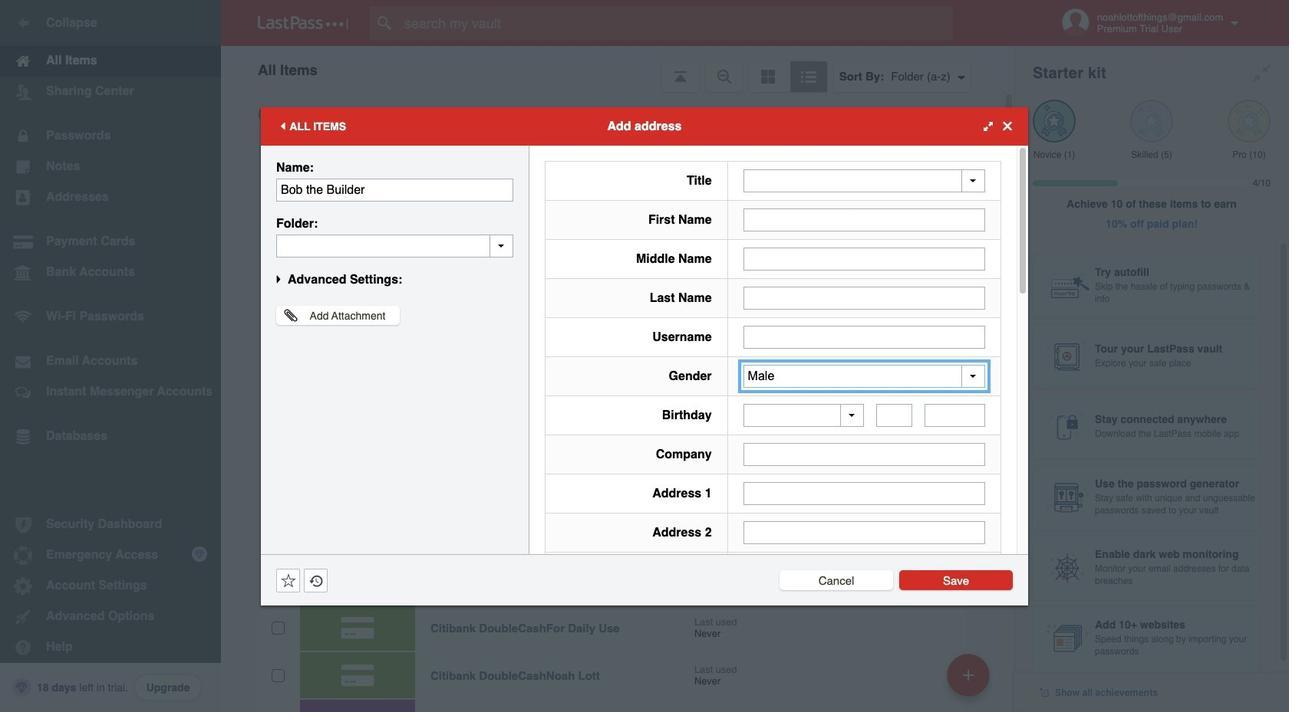 Task type: locate. For each thing, give the bounding box(es) containing it.
None text field
[[276, 178, 513, 201], [743, 208, 985, 231], [276, 234, 513, 257], [743, 247, 985, 271], [743, 287, 985, 310], [743, 444, 985, 467], [743, 483, 985, 506], [743, 522, 985, 545], [276, 178, 513, 201], [743, 208, 985, 231], [276, 234, 513, 257], [743, 247, 985, 271], [743, 287, 985, 310], [743, 444, 985, 467], [743, 483, 985, 506], [743, 522, 985, 545]]

dialog
[[261, 107, 1028, 713]]

None text field
[[743, 326, 985, 349], [876, 404, 913, 427], [925, 404, 985, 427], [743, 326, 985, 349], [876, 404, 913, 427], [925, 404, 985, 427]]



Task type: describe. For each thing, give the bounding box(es) containing it.
vault options navigation
[[221, 46, 1014, 92]]

Search search field
[[370, 6, 983, 40]]

main navigation navigation
[[0, 0, 221, 713]]

search my vault text field
[[370, 6, 983, 40]]

lastpass image
[[258, 16, 348, 30]]

new item image
[[963, 670, 974, 681]]

new item navigation
[[942, 650, 999, 713]]



Task type: vqa. For each thing, say whether or not it's contained in the screenshot.
"New item" navigation
yes



